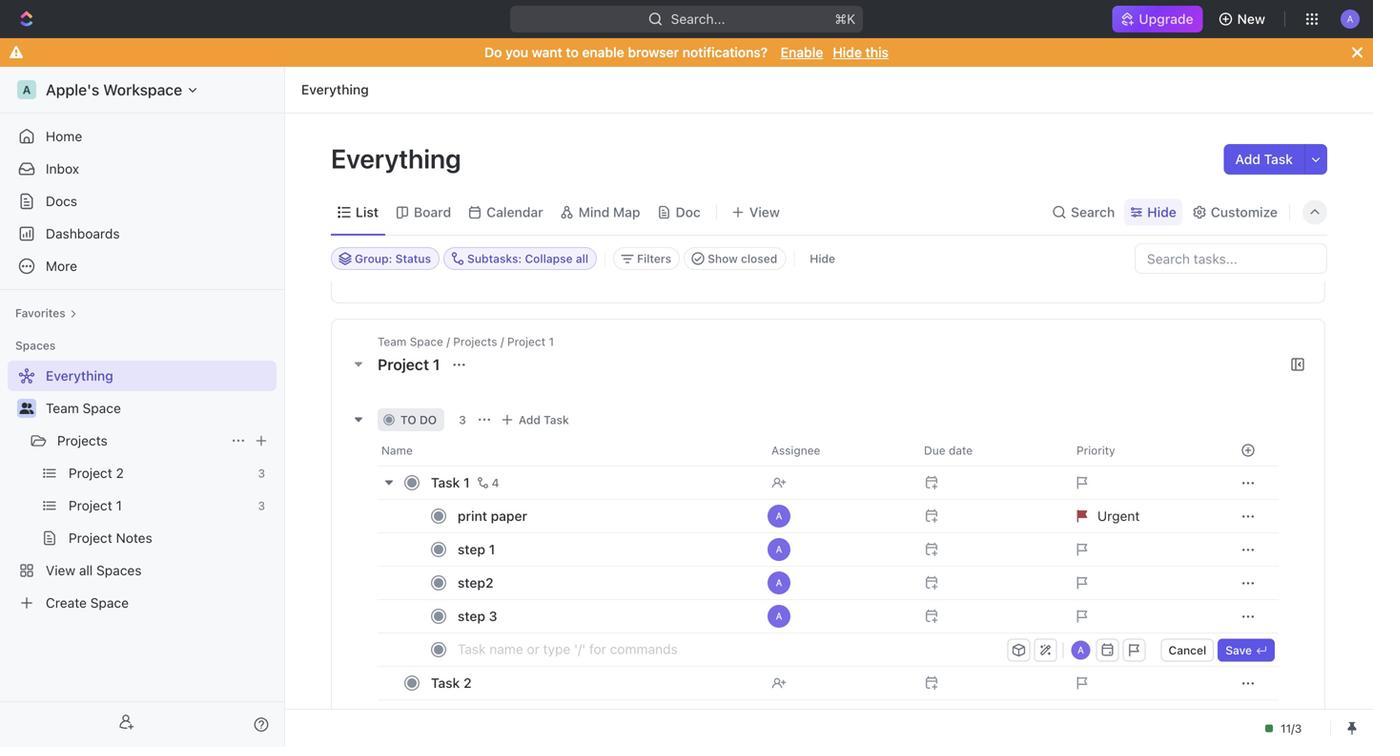 Task type: vqa. For each thing, say whether or not it's contained in the screenshot.
topmost Team
yes



Task type: describe. For each thing, give the bounding box(es) containing it.
1 vertical spatial everything
[[331, 143, 467, 174]]

project 1 link
[[69, 490, 250, 521]]

1 horizontal spatial to
[[566, 44, 579, 60]]

search button
[[1047, 199, 1121, 226]]

board link
[[410, 199, 451, 226]]

0 horizontal spatial add
[[519, 413, 541, 426]]

user group image
[[20, 403, 34, 414]]

view for view all spaces
[[46, 562, 75, 578]]

you
[[506, 44, 529, 60]]

4
[[492, 476, 500, 489]]

step for step 3
[[458, 608, 486, 624]]

‎task 1
[[431, 475, 470, 490]]

1 vertical spatial everything link
[[8, 361, 273, 391]]

view all spaces link
[[8, 555, 273, 586]]

0 vertical spatial add task button
[[1225, 144, 1305, 175]]

print paper link
[[453, 502, 757, 530]]

team space link
[[46, 393, 273, 424]]

all inside tree
[[79, 562, 93, 578]]

Search tasks... text field
[[1136, 244, 1327, 273]]

view button
[[725, 190, 787, 235]]

date
[[949, 444, 973, 457]]

view for view
[[750, 204, 780, 220]]

everything for everything link to the top
[[301, 82, 369, 97]]

project 2 link
[[69, 458, 250, 488]]

home
[[46, 128, 82, 144]]

want
[[532, 44, 563, 60]]

favorites button
[[8, 301, 85, 324]]

show closed
[[708, 252, 778, 265]]

mind map
[[579, 204, 641, 220]]

subtasks: collapse all
[[468, 252, 589, 265]]

hide inside hide button
[[810, 252, 836, 265]]

project for project notes link
[[69, 530, 112, 546]]

name button
[[378, 435, 760, 466]]

0 horizontal spatial add task
[[519, 413, 569, 426]]

1 down collapse
[[549, 335, 554, 348]]

group: status
[[355, 252, 431, 265]]

name
[[382, 444, 413, 457]]

step 3
[[458, 608, 498, 624]]

print paper
[[458, 508, 528, 524]]

0 vertical spatial add task
[[1236, 151, 1294, 167]]

mind
[[579, 204, 610, 220]]

doc
[[676, 204, 701, 220]]

‎task 2 link
[[426, 669, 757, 697]]

0 horizontal spatial add task button
[[496, 408, 577, 431]]

search
[[1072, 204, 1116, 220]]

customize
[[1212, 204, 1278, 220]]

team space
[[46, 400, 121, 416]]

urgent
[[1098, 508, 1140, 524]]

step for step 1
[[458, 541, 486, 557]]

assignee
[[772, 444, 821, 457]]

show closed button
[[684, 247, 786, 270]]

projects inside tree
[[57, 433, 108, 448]]

step2
[[458, 575, 494, 591]]

priority
[[1077, 444, 1116, 457]]

cancel
[[1169, 644, 1207, 657]]

project 1 inside sidebar navigation
[[69, 498, 122, 513]]

project 2
[[69, 465, 124, 481]]

filters
[[637, 252, 672, 265]]

map
[[613, 204, 641, 220]]

‎task for ‎task 2
[[431, 675, 460, 691]]

due date button
[[913, 435, 1066, 466]]

project for project 1 link at the bottom left
[[69, 498, 112, 513]]

assignee button
[[760, 435, 913, 466]]

create space
[[46, 595, 129, 611]]

dashboards link
[[8, 218, 277, 249]]

team space / projects / project 1
[[378, 335, 554, 348]]

a inside navigation
[[23, 83, 31, 96]]

0 vertical spatial task
[[1265, 151, 1294, 167]]

do
[[485, 44, 502, 60]]

paper
[[491, 508, 528, 524]]

due date
[[925, 444, 973, 457]]

sidebar navigation
[[0, 67, 289, 747]]

docs
[[46, 193, 77, 209]]

do you want to enable browser notifications? enable hide this
[[485, 44, 889, 60]]

docs link
[[8, 186, 277, 217]]

project down subtasks: collapse all
[[508, 335, 546, 348]]

⌘k
[[835, 11, 856, 27]]

enable
[[781, 44, 824, 60]]

step2 link
[[453, 569, 757, 597]]

0 vertical spatial everything link
[[297, 78, 374, 101]]

everything for the bottommost everything link
[[46, 368, 113, 384]]

dashboards
[[46, 226, 120, 241]]

step 1
[[458, 541, 495, 557]]

workspace
[[103, 81, 182, 99]]

a button for step 1
[[760, 532, 913, 567]]

save button
[[1219, 639, 1276, 662]]

closed
[[741, 252, 778, 265]]

priority button
[[1066, 435, 1218, 466]]

enable
[[582, 44, 625, 60]]

‎task 2
[[431, 675, 472, 691]]

upgrade
[[1140, 11, 1194, 27]]

upgrade link
[[1113, 6, 1204, 32]]

tree inside sidebar navigation
[[8, 361, 277, 618]]

project up to do
[[378, 355, 429, 374]]

urgent button
[[1066, 499, 1218, 533]]



Task type: locate. For each thing, give the bounding box(es) containing it.
1 vertical spatial all
[[79, 562, 93, 578]]

0 vertical spatial to
[[566, 44, 579, 60]]

0 horizontal spatial all
[[79, 562, 93, 578]]

1 horizontal spatial /
[[501, 335, 504, 348]]

0 vertical spatial spaces
[[15, 339, 56, 352]]

0 horizontal spatial team
[[46, 400, 79, 416]]

set priority image
[[1066, 699, 1218, 734]]

customize button
[[1187, 199, 1284, 226]]

all
[[576, 252, 589, 265], [79, 562, 93, 578]]

2 vertical spatial space
[[90, 595, 129, 611]]

view inside button
[[750, 204, 780, 220]]

1 horizontal spatial add task
[[1236, 151, 1294, 167]]

add up name dropdown button
[[519, 413, 541, 426]]

a
[[1348, 13, 1354, 24], [23, 83, 31, 96], [776, 510, 783, 521], [776, 544, 783, 555], [776, 577, 783, 588], [776, 611, 783, 622], [1078, 644, 1085, 655]]

2 inside 'link'
[[464, 675, 472, 691]]

step down print
[[458, 541, 486, 557]]

0 horizontal spatial everything link
[[8, 361, 273, 391]]

everything inside tree
[[46, 368, 113, 384]]

1 vertical spatial task
[[544, 413, 569, 426]]

browser
[[628, 44, 679, 60]]

notes
[[116, 530, 152, 546]]

project up view all spaces at the bottom left of page
[[69, 530, 112, 546]]

0 vertical spatial project 1
[[378, 355, 444, 374]]

cancel button
[[1162, 639, 1215, 662]]

0 horizontal spatial project 1
[[69, 498, 122, 513]]

1 horizontal spatial view
[[750, 204, 780, 220]]

print
[[458, 508, 488, 524]]

due
[[925, 444, 946, 457]]

1 left 4 button
[[464, 475, 470, 490]]

calendar link
[[483, 199, 544, 226]]

hide inside hide dropdown button
[[1148, 204, 1177, 220]]

team for team space
[[46, 400, 79, 416]]

calendar
[[487, 204, 544, 220]]

0 vertical spatial team
[[378, 335, 407, 348]]

0 vertical spatial everything
[[301, 82, 369, 97]]

1 vertical spatial add task
[[519, 413, 569, 426]]

‎task for ‎task 1
[[431, 475, 460, 490]]

projects down subtasks:
[[453, 335, 498, 348]]

1 vertical spatial project 1
[[69, 498, 122, 513]]

2 ‎task from the top
[[431, 675, 460, 691]]

0 horizontal spatial view
[[46, 562, 75, 578]]

1 vertical spatial step
[[458, 608, 486, 624]]

project 1 up to do
[[378, 355, 444, 374]]

step
[[458, 541, 486, 557], [458, 608, 486, 624]]

1 step from the top
[[458, 541, 486, 557]]

1 down print paper on the bottom
[[489, 541, 495, 557]]

view up "create"
[[46, 562, 75, 578]]

show
[[708, 252, 738, 265]]

1 / from the left
[[447, 335, 450, 348]]

create space link
[[8, 588, 273, 618]]

1 up project notes
[[116, 498, 122, 513]]

projects down team space at left bottom
[[57, 433, 108, 448]]

‎task inside 'link'
[[431, 675, 460, 691]]

status
[[396, 252, 431, 265]]

a button for step 3
[[760, 599, 913, 634]]

space for team space
[[83, 400, 121, 416]]

1 horizontal spatial team
[[378, 335, 407, 348]]

add
[[1236, 151, 1261, 167], [519, 413, 541, 426]]

project for project 2 link
[[69, 465, 112, 481]]

hide
[[833, 44, 862, 60], [1148, 204, 1177, 220], [810, 252, 836, 265]]

0 horizontal spatial /
[[447, 335, 450, 348]]

view
[[750, 204, 780, 220], [46, 562, 75, 578]]

view all spaces
[[46, 562, 142, 578]]

2 vertical spatial hide
[[810, 252, 836, 265]]

1 horizontal spatial projects
[[453, 335, 498, 348]]

view inside tree
[[46, 562, 75, 578]]

space for create space
[[90, 595, 129, 611]]

add task up "customize" at the right of page
[[1236, 151, 1294, 167]]

list
[[356, 204, 379, 220]]

to left do
[[401, 413, 417, 426]]

notifications?
[[683, 44, 768, 60]]

inbox
[[46, 161, 79, 177]]

filters button
[[614, 247, 680, 270]]

2 / from the left
[[501, 335, 504, 348]]

project 1
[[378, 355, 444, 374], [69, 498, 122, 513]]

inbox link
[[8, 154, 277, 184]]

save
[[1226, 644, 1253, 657]]

project notes
[[69, 530, 152, 546]]

1 vertical spatial add
[[519, 413, 541, 426]]

board
[[414, 204, 451, 220]]

tree
[[8, 361, 277, 618]]

more button
[[8, 251, 277, 281]]

more
[[46, 258, 77, 274]]

2 down projects link
[[116, 465, 124, 481]]

team up to do
[[378, 335, 407, 348]]

create
[[46, 595, 87, 611]]

2 for project 2
[[116, 465, 124, 481]]

do
[[420, 413, 437, 426]]

doc link
[[672, 199, 701, 226]]

‎task down step 3
[[431, 675, 460, 691]]

space inside create space link
[[90, 595, 129, 611]]

hide right closed
[[810, 252, 836, 265]]

new button
[[1211, 4, 1278, 34]]

a button
[[1336, 4, 1366, 34], [760, 499, 913, 533], [760, 532, 913, 567], [760, 566, 913, 600], [760, 599, 913, 634], [1070, 639, 1093, 662]]

hide button
[[803, 247, 843, 270]]

task up name dropdown button
[[544, 413, 569, 426]]

group:
[[355, 252, 392, 265]]

2 vertical spatial everything
[[46, 368, 113, 384]]

1
[[549, 335, 554, 348], [433, 355, 440, 374], [464, 475, 470, 490], [116, 498, 122, 513], [489, 541, 495, 557]]

1 horizontal spatial project 1
[[378, 355, 444, 374]]

0 horizontal spatial spaces
[[15, 339, 56, 352]]

1 vertical spatial add task button
[[496, 408, 577, 431]]

search...
[[671, 11, 726, 27]]

spaces inside tree
[[96, 562, 142, 578]]

step down step2
[[458, 608, 486, 624]]

add task up name dropdown button
[[519, 413, 569, 426]]

team inside tree
[[46, 400, 79, 416]]

space up projects link
[[83, 400, 121, 416]]

everything link
[[297, 78, 374, 101], [8, 361, 273, 391]]

0 horizontal spatial 2
[[116, 465, 124, 481]]

0 vertical spatial space
[[410, 335, 444, 348]]

1 horizontal spatial all
[[576, 252, 589, 265]]

1 vertical spatial view
[[46, 562, 75, 578]]

0 vertical spatial 2
[[116, 465, 124, 481]]

‎task left 4 button
[[431, 475, 460, 490]]

2 for ‎task 2
[[464, 675, 472, 691]]

1 vertical spatial to
[[401, 413, 417, 426]]

team
[[378, 335, 407, 348], [46, 400, 79, 416]]

1 horizontal spatial spaces
[[96, 562, 142, 578]]

space for team space / projects / project 1
[[410, 335, 444, 348]]

collapse
[[525, 252, 573, 265]]

view up closed
[[750, 204, 780, 220]]

tree containing everything
[[8, 361, 277, 618]]

all up create space
[[79, 562, 93, 578]]

to do
[[401, 413, 437, 426]]

1 inside tree
[[116, 498, 122, 513]]

1 vertical spatial space
[[83, 400, 121, 416]]

spaces down project notes
[[96, 562, 142, 578]]

hide left this
[[833, 44, 862, 60]]

project 1 down 'project 2'
[[69, 498, 122, 513]]

0 horizontal spatial task
[[544, 413, 569, 426]]

mind map link
[[575, 199, 641, 226]]

0 vertical spatial ‎task
[[431, 475, 460, 490]]

projects link
[[57, 426, 223, 456]]

0 vertical spatial all
[[576, 252, 589, 265]]

home link
[[8, 121, 277, 152]]

1 horizontal spatial add task button
[[1225, 144, 1305, 175]]

all right collapse
[[576, 252, 589, 265]]

step 3 link
[[453, 603, 757, 630]]

1 horizontal spatial task
[[1265, 151, 1294, 167]]

1 down team space / projects / project 1
[[433, 355, 440, 374]]

1 vertical spatial projects
[[57, 433, 108, 448]]

0 vertical spatial view
[[750, 204, 780, 220]]

view button
[[725, 199, 787, 226]]

0 horizontal spatial to
[[401, 413, 417, 426]]

spaces
[[15, 339, 56, 352], [96, 562, 142, 578]]

apple's workspace, , element
[[17, 80, 36, 99]]

2 step from the top
[[458, 608, 486, 624]]

1 vertical spatial team
[[46, 400, 79, 416]]

team right user group icon
[[46, 400, 79, 416]]

space inside "team space" link
[[83, 400, 121, 416]]

space down view all spaces at the bottom left of page
[[90, 595, 129, 611]]

step 1 link
[[453, 536, 757, 563]]

project notes link
[[69, 523, 273, 553]]

/
[[447, 335, 450, 348], [501, 335, 504, 348]]

new
[[1238, 11, 1266, 27]]

hide button
[[1125, 199, 1183, 226]]

task up "customize" at the right of page
[[1265, 151, 1294, 167]]

team for team space / projects / project 1
[[378, 335, 407, 348]]

spaces down favorites on the left top of the page
[[15, 339, 56, 352]]

2 down step 3
[[464, 675, 472, 691]]

4 button
[[474, 473, 502, 492]]

1 vertical spatial 2
[[464, 675, 472, 691]]

space up do
[[410, 335, 444, 348]]

to right want
[[566, 44, 579, 60]]

1 vertical spatial ‎task
[[431, 675, 460, 691]]

project down 'project 2'
[[69, 498, 112, 513]]

0 vertical spatial hide
[[833, 44, 862, 60]]

everything
[[301, 82, 369, 97], [331, 143, 467, 174], [46, 368, 113, 384]]

list link
[[352, 199, 379, 226]]

a button for step2
[[760, 566, 913, 600]]

1 vertical spatial spaces
[[96, 562, 142, 578]]

this
[[866, 44, 889, 60]]

add task button up "customize" at the right of page
[[1225, 144, 1305, 175]]

apple's workspace
[[46, 81, 182, 99]]

subtasks:
[[468, 252, 522, 265]]

0 vertical spatial add
[[1236, 151, 1261, 167]]

0 vertical spatial projects
[[453, 335, 498, 348]]

1 vertical spatial hide
[[1148, 204, 1177, 220]]

hide right search
[[1148, 204, 1177, 220]]

a button for print paper
[[760, 499, 913, 533]]

2 inside tree
[[116, 465, 124, 481]]

1 ‎task from the top
[[431, 475, 460, 490]]

Task name or type '/' for commands text field
[[458, 634, 1004, 664]]

1 horizontal spatial everything link
[[297, 78, 374, 101]]

apple's
[[46, 81, 99, 99]]

add task
[[1236, 151, 1294, 167], [519, 413, 569, 426]]

add up "customize" at the right of page
[[1236, 151, 1261, 167]]

task
[[1265, 151, 1294, 167], [544, 413, 569, 426]]

0 vertical spatial step
[[458, 541, 486, 557]]

1 horizontal spatial add
[[1236, 151, 1261, 167]]

project
[[508, 335, 546, 348], [378, 355, 429, 374], [69, 465, 112, 481], [69, 498, 112, 513], [69, 530, 112, 546]]

1 horizontal spatial 2
[[464, 675, 472, 691]]

to
[[566, 44, 579, 60], [401, 413, 417, 426]]

project down projects link
[[69, 465, 112, 481]]

add task button up name dropdown button
[[496, 408, 577, 431]]

0 horizontal spatial projects
[[57, 433, 108, 448]]



